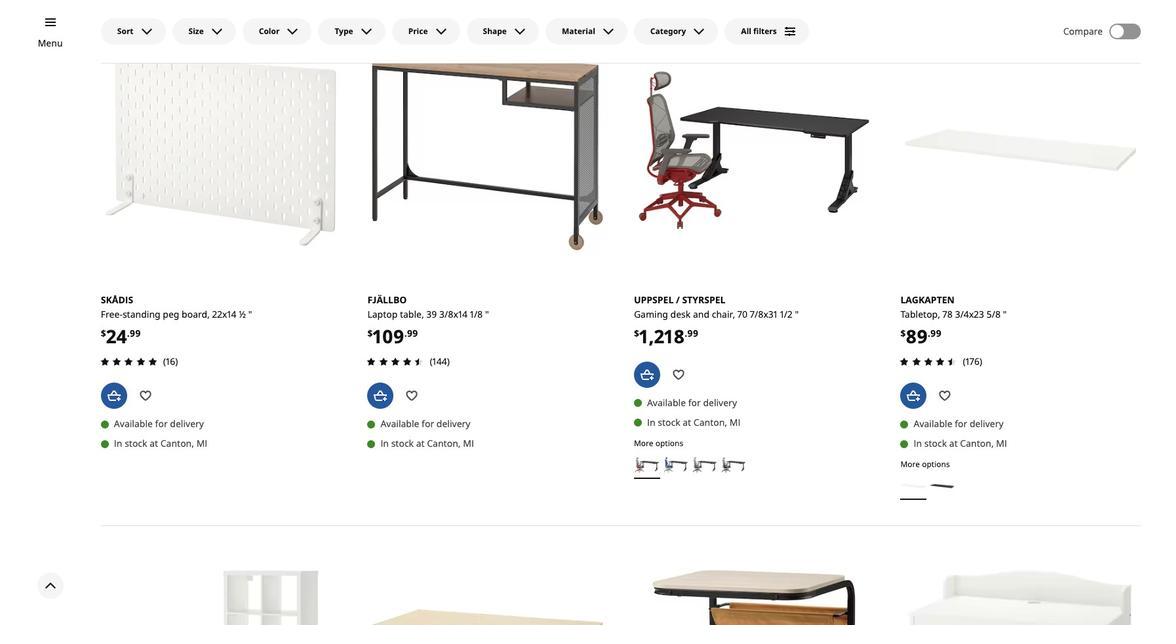 Task type: describe. For each thing, give the bounding box(es) containing it.
filters
[[754, 26, 777, 37]]

70
[[738, 308, 748, 321]]

options for 89
[[922, 459, 950, 470]]

" inside uppspel / styrspel gaming desk and chair, 70 7/8x31 1/2 " $ 1,218 . 99
[[795, 308, 799, 321]]

table,
[[400, 308, 424, 321]]

in stock at canton, mi for 1,218
[[647, 416, 741, 429]]

for for 1,218
[[688, 397, 701, 409]]

canton, for 24
[[161, 438, 194, 450]]

desk
[[671, 308, 691, 321]]

3/4x23
[[955, 308, 984, 321]]

½
[[239, 308, 246, 321]]

more for 89
[[901, 459, 920, 470]]

available for delivery for 89
[[914, 418, 1004, 430]]

board,
[[182, 308, 210, 321]]

shape
[[483, 26, 507, 37]]

available for delivery for 109
[[381, 418, 471, 430]]

free-
[[101, 308, 123, 321]]

styrspel
[[682, 294, 726, 306]]

delivery for 109
[[437, 418, 471, 430]]

skådis
[[101, 294, 133, 306]]

" inside skådis free-standing peg board, 22x14 ½ " $ 24 . 99
[[248, 308, 252, 321]]

" inside "lagkapten tabletop, 78 3/4x23 5/8 " $ 89 . 99"
[[1003, 308, 1007, 321]]

price
[[408, 26, 428, 37]]

. inside fjällbo laptop table, 39 3/8x14 1/8 " $ 109 . 99
[[404, 327, 407, 339]]

in for 1,218
[[647, 416, 656, 429]]

price button
[[392, 18, 460, 45]]

99 inside fjällbo laptop table, 39 3/8x14 1/8 " $ 109 . 99
[[407, 327, 418, 339]]

material button
[[546, 18, 628, 45]]

99 inside skådis free-standing peg board, 22x14 ½ " $ 24 . 99
[[130, 327, 141, 339]]

standing
[[123, 308, 160, 321]]

mi for 1,218
[[730, 416, 741, 429]]

uppspel / styrspel gaming desk and chair, 70 7/8x31 1/2 " $ 1,218 . 99
[[634, 294, 799, 349]]

delivery for 89
[[970, 418, 1004, 430]]

$ inside fjällbo laptop table, 39 3/8x14 1/8 " $ 109 . 99
[[368, 327, 373, 339]]

all
[[741, 26, 752, 37]]

available for 109
[[381, 418, 419, 430]]

stock for 109
[[391, 438, 414, 450]]

material
[[562, 26, 595, 37]]

category
[[651, 26, 686, 37]]

lagkapten tabletop, 78 3/4x23 5/8 " $ 89 . 99
[[901, 294, 1007, 349]]

available for delivery for 24
[[114, 418, 204, 430]]

all filters button
[[725, 18, 809, 45]]

lagkapten
[[901, 294, 955, 306]]

for for 24
[[155, 418, 168, 430]]

109
[[373, 324, 404, 349]]

available for 24
[[114, 418, 153, 430]]

99 inside uppspel / styrspel gaming desk and chair, 70 7/8x31 1/2 " $ 1,218 . 99
[[688, 327, 699, 339]]

in stock at canton, mi for 24
[[114, 438, 207, 450]]

stock for 1,218
[[658, 416, 681, 429]]

39
[[427, 308, 437, 321]]

at for 89
[[950, 438, 958, 450]]

fjällbo
[[368, 294, 407, 306]]



Task type: locate. For each thing, give the bounding box(es) containing it.
1 horizontal spatial more options
[[901, 459, 950, 470]]

0 horizontal spatial more
[[634, 438, 654, 449]]

shape button
[[467, 18, 539, 45]]

4 99 from the left
[[931, 327, 942, 339]]

1 vertical spatial options
[[922, 459, 950, 470]]

1/8
[[470, 308, 483, 321]]

uppspel
[[634, 294, 674, 306]]

stock
[[658, 416, 681, 429], [125, 438, 147, 450], [391, 438, 414, 450], [925, 438, 947, 450]]

(16)
[[163, 356, 178, 368]]

mi for 24
[[197, 438, 207, 450]]

available for 1,218
[[647, 397, 686, 409]]

1 $ from the left
[[101, 327, 106, 339]]

$ down gaming
[[634, 327, 639, 339]]

1,218
[[639, 324, 685, 349]]

at
[[683, 416, 691, 429], [150, 438, 158, 450], [416, 438, 425, 450], [950, 438, 958, 450]]

available for delivery for 1,218
[[647, 397, 737, 409]]

$ down free-
[[101, 327, 106, 339]]

category button
[[634, 18, 718, 45]]

99 right 24
[[130, 327, 141, 339]]

available for delivery
[[647, 397, 737, 409], [114, 418, 204, 430], [381, 418, 471, 430], [914, 418, 1004, 430]]

menu button
[[38, 36, 63, 50]]

sort
[[117, 26, 133, 37]]

in stock at canton, mi for 89
[[914, 438, 1007, 450]]

99 inside "lagkapten tabletop, 78 3/4x23 5/8 " $ 89 . 99"
[[931, 327, 942, 339]]

$ down 'tabletop,'
[[901, 327, 906, 339]]

0 vertical spatial options
[[656, 438, 684, 449]]

. inside "lagkapten tabletop, 78 3/4x23 5/8 " $ 89 . 99"
[[928, 327, 931, 339]]

delivery for 1,218
[[703, 397, 737, 409]]

0 vertical spatial more options
[[634, 438, 684, 449]]

"
[[248, 308, 252, 321], [795, 308, 799, 321], [485, 308, 489, 321], [1003, 308, 1007, 321]]

22x14
[[212, 308, 237, 321]]

at for 109
[[416, 438, 425, 450]]

available for 89
[[914, 418, 953, 430]]

$ inside "lagkapten tabletop, 78 3/4x23 5/8 " $ 89 . 99"
[[901, 327, 906, 339]]

tabletop,
[[901, 308, 940, 321]]

compare
[[1064, 25, 1103, 37]]

stock for 89
[[925, 438, 947, 450]]

laptop
[[368, 308, 398, 321]]

7/8x31
[[750, 308, 778, 321]]

in stock at canton, mi for 109
[[381, 438, 474, 450]]

4 " from the left
[[1003, 308, 1007, 321]]

4 . from the left
[[928, 327, 931, 339]]

at for 24
[[150, 438, 158, 450]]

3 " from the left
[[485, 308, 489, 321]]

color
[[259, 26, 280, 37]]

canton, for 1,218
[[694, 416, 727, 429]]

gaming
[[634, 308, 668, 321]]

" inside fjällbo laptop table, 39 3/8x14 1/8 " $ 109 . 99
[[485, 308, 489, 321]]

fjällbo laptop table, 39 3/8x14 1/8 " $ 109 . 99
[[368, 294, 489, 349]]

skådis free-standing peg board, 22x14 ½ " $ 24 . 99
[[101, 294, 252, 349]]

review: 4.9 out of 5 stars. total reviews: 16 image
[[97, 354, 161, 370]]

options for 1,218
[[656, 438, 684, 449]]

.
[[127, 327, 130, 339], [685, 327, 688, 339], [404, 327, 407, 339], [928, 327, 931, 339]]

$
[[101, 327, 106, 339], [634, 327, 639, 339], [368, 327, 373, 339], [901, 327, 906, 339]]

mi
[[730, 416, 741, 429], [197, 438, 207, 450], [463, 438, 474, 450], [996, 438, 1007, 450]]

. inside skådis free-standing peg board, 22x14 ½ " $ 24 . 99
[[127, 327, 130, 339]]

2 " from the left
[[795, 308, 799, 321]]

more
[[634, 438, 654, 449], [901, 459, 920, 470]]

/
[[676, 294, 680, 306]]

. down desk
[[685, 327, 688, 339]]

in stock at canton, mi
[[647, 416, 741, 429], [114, 438, 207, 450], [381, 438, 474, 450], [914, 438, 1007, 450]]

color button
[[243, 18, 312, 45]]

mi for 109
[[463, 438, 474, 450]]

mi for 89
[[996, 438, 1007, 450]]

at for 1,218
[[683, 416, 691, 429]]

$ down the laptop
[[368, 327, 373, 339]]

for for 89
[[955, 418, 968, 430]]

. down 'tabletop,'
[[928, 327, 931, 339]]

canton, for 89
[[960, 438, 994, 450]]

delivery
[[703, 397, 737, 409], [170, 418, 204, 430], [437, 418, 471, 430], [970, 418, 1004, 430]]

99 down table,
[[407, 327, 418, 339]]

canton,
[[694, 416, 727, 429], [161, 438, 194, 450], [427, 438, 461, 450], [960, 438, 994, 450]]

1/2
[[780, 308, 793, 321]]

type button
[[318, 18, 385, 45]]

options
[[656, 438, 684, 449], [922, 459, 950, 470]]

more for 1,218
[[634, 438, 654, 449]]

99 down and
[[688, 327, 699, 339]]

" right 5/8
[[1003, 308, 1007, 321]]

1 vertical spatial more
[[901, 459, 920, 470]]

review: 4.7 out of 5 stars. total reviews: 144 image
[[364, 354, 427, 370]]

78
[[943, 308, 953, 321]]

0 horizontal spatial options
[[656, 438, 684, 449]]

. inside uppspel / styrspel gaming desk and chair, 70 7/8x31 1/2 " $ 1,218 . 99
[[685, 327, 688, 339]]

in for 89
[[914, 438, 922, 450]]

3/8x14
[[439, 308, 468, 321]]

in
[[647, 416, 656, 429], [114, 438, 122, 450], [381, 438, 389, 450], [914, 438, 922, 450]]

more options
[[634, 438, 684, 449], [901, 459, 950, 470]]

99 right 89
[[931, 327, 942, 339]]

5/8
[[987, 308, 1001, 321]]

canton, for 109
[[427, 438, 461, 450]]

89
[[906, 324, 928, 349]]

1 " from the left
[[248, 308, 252, 321]]

1 vertical spatial more options
[[901, 459, 950, 470]]

sort button
[[101, 18, 166, 45]]

in for 24
[[114, 438, 122, 450]]

0 vertical spatial more
[[634, 438, 654, 449]]

and
[[693, 308, 710, 321]]

type
[[335, 26, 353, 37]]

3 $ from the left
[[368, 327, 373, 339]]

more options for 1,218
[[634, 438, 684, 449]]

menu
[[38, 37, 63, 49]]

. down standing
[[127, 327, 130, 339]]

(144)
[[430, 356, 450, 368]]

" right the ½
[[248, 308, 252, 321]]

1 horizontal spatial options
[[922, 459, 950, 470]]

delivery for 24
[[170, 418, 204, 430]]

size button
[[172, 18, 236, 45]]

2 $ from the left
[[634, 327, 639, 339]]

review: 4.6 out of 5 stars. total reviews: 176 image
[[897, 354, 960, 370]]

0 horizontal spatial more options
[[634, 438, 684, 449]]

1 99 from the left
[[130, 327, 141, 339]]

in for 109
[[381, 438, 389, 450]]

3 99 from the left
[[407, 327, 418, 339]]

all filters
[[741, 26, 777, 37]]

. down table,
[[404, 327, 407, 339]]

$ inside skådis free-standing peg board, 22x14 ½ " $ 24 . 99
[[101, 327, 106, 339]]

$ inside uppspel / styrspel gaming desk and chair, 70 7/8x31 1/2 " $ 1,218 . 99
[[634, 327, 639, 339]]

99
[[130, 327, 141, 339], [688, 327, 699, 339], [407, 327, 418, 339], [931, 327, 942, 339]]

24
[[106, 324, 127, 349]]

for for 109
[[422, 418, 434, 430]]

(176)
[[963, 356, 983, 368]]

more options for 89
[[901, 459, 950, 470]]

1 . from the left
[[127, 327, 130, 339]]

" right 1/2
[[795, 308, 799, 321]]

chair,
[[712, 308, 735, 321]]

available
[[647, 397, 686, 409], [114, 418, 153, 430], [381, 418, 419, 430], [914, 418, 953, 430]]

2 99 from the left
[[688, 327, 699, 339]]

peg
[[163, 308, 179, 321]]

size
[[189, 26, 204, 37]]

" right 1/8
[[485, 308, 489, 321]]

1 horizontal spatial more
[[901, 459, 920, 470]]

3 . from the left
[[404, 327, 407, 339]]

4 $ from the left
[[901, 327, 906, 339]]

for
[[688, 397, 701, 409], [155, 418, 168, 430], [422, 418, 434, 430], [955, 418, 968, 430]]

stock for 24
[[125, 438, 147, 450]]

2 . from the left
[[685, 327, 688, 339]]



Task type: vqa. For each thing, say whether or not it's contained in the screenshot.
for for 89
yes



